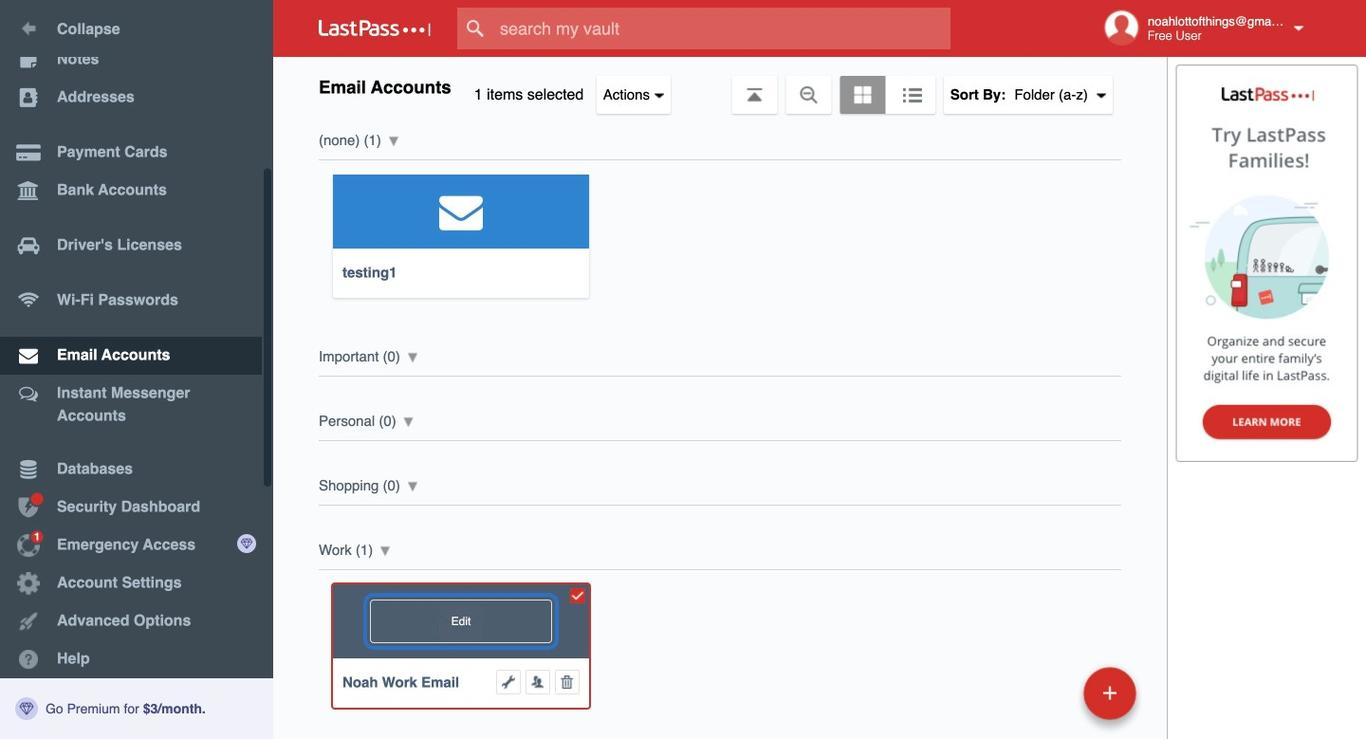 Task type: vqa. For each thing, say whether or not it's contained in the screenshot.
dialog
no



Task type: describe. For each thing, give the bounding box(es) containing it.
vault options navigation
[[273, 57, 1167, 114]]

Search search field
[[457, 8, 988, 49]]

lastpass image
[[319, 20, 431, 37]]



Task type: locate. For each thing, give the bounding box(es) containing it.
search my vault text field
[[457, 8, 988, 49]]

new item element
[[953, 666, 1143, 720]]

main navigation navigation
[[0, 0, 273, 739]]

new item navigation
[[953, 661, 1148, 739]]



